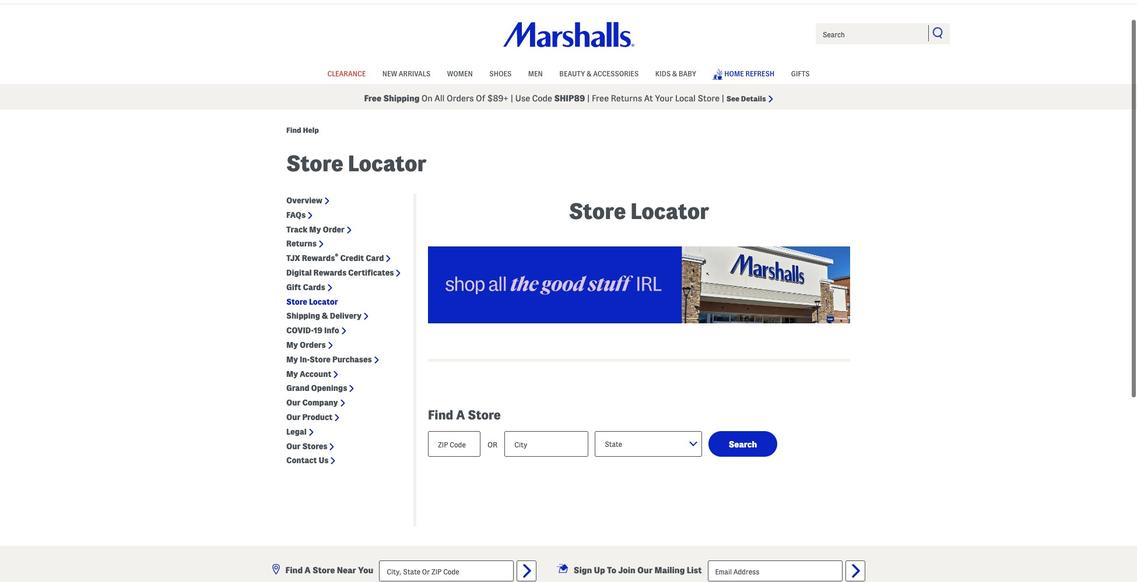 Task type: describe. For each thing, give the bounding box(es) containing it.
overview link
[[286, 196, 323, 206]]

find a store near you link
[[272, 565, 373, 576]]

company
[[302, 399, 338, 408]]

$89+
[[488, 94, 509, 103]]

beauty & accessories
[[560, 70, 639, 77]]

store |
[[698, 94, 725, 103]]

legal link
[[286, 427, 307, 437]]

shipping inside the overview faqs track my order returns tjx rewards ® credit card digital rewards certificates gift cards store locator shipping & delivery covid-19 info my orders my in-store purchases my account grand openings our company our product legal our stores contact us
[[286, 312, 320, 321]]

tjx
[[286, 254, 300, 263]]

shoes link
[[490, 64, 512, 82]]

2 free from the left
[[592, 94, 609, 103]]

gift
[[286, 283, 301, 292]]

our stores link
[[286, 442, 328, 452]]

banner containing free shipping
[[0, 0, 1138, 110]]

Find A Store Near You text field
[[379, 562, 514, 583]]

near
[[337, 567, 356, 576]]

1 | from the left
[[511, 94, 513, 103]]

menu bar inside banner
[[195, 63, 942, 84]]

marshalls home image
[[503, 22, 634, 48]]

down image
[[690, 442, 704, 449]]

home refresh
[[725, 70, 775, 77]]

cards
[[303, 283, 325, 292]]

our right 'join'
[[638, 567, 653, 576]]

home
[[725, 70, 744, 77]]

mailing
[[655, 567, 685, 576]]

or
[[488, 441, 498, 449]]

you
[[358, 567, 373, 576]]

find a store
[[428, 409, 501, 423]]

overview faqs track my order returns tjx rewards ® credit card digital rewards certificates gift cards store locator shipping & delivery covid-19 info my orders my in-store purchases my account grand openings our company our product legal our stores contact us
[[286, 196, 394, 466]]

men link
[[528, 64, 543, 82]]

find help link
[[286, 125, 319, 135]]

returns link
[[286, 239, 317, 249]]

find for find a store near you
[[286, 567, 303, 576]]

track
[[286, 225, 308, 234]]

orders inside banner
[[447, 94, 474, 103]]

delivery
[[330, 312, 362, 321]]

openings
[[311, 384, 347, 393]]

your
[[655, 94, 673, 103]]

gifts link
[[792, 64, 810, 82]]

local
[[675, 94, 696, 103]]

grand openings link
[[286, 384, 347, 394]]

marquee containing free shipping
[[0, 87, 1138, 110]]

contact us link
[[286, 456, 329, 466]]

to
[[607, 567, 617, 576]]

& for beauty
[[587, 70, 592, 77]]

home refresh link
[[712, 63, 775, 83]]

use
[[515, 94, 530, 103]]

credit
[[340, 254, 364, 263]]

orders inside the overview faqs track my order returns tjx rewards ® credit card digital rewards certificates gift cards store locator shipping & delivery covid-19 info my orders my in-store purchases my account grand openings our company our product legal our stores contact us
[[300, 341, 326, 350]]

list
[[687, 567, 702, 576]]

baby
[[679, 70, 697, 77]]

our company link
[[286, 399, 338, 408]]

women link
[[447, 64, 473, 82]]

stores
[[302, 442, 328, 451]]

Sign Up To Join Our Mailing List email field
[[708, 562, 843, 583]]

details
[[741, 95, 766, 103]]

find for find help
[[286, 126, 301, 134]]

see details link
[[727, 95, 773, 103]]

®
[[335, 253, 339, 260]]

track my order link
[[286, 225, 345, 235]]

contact
[[286, 456, 317, 466]]

a for find a store near you
[[305, 567, 311, 576]]

my in-store purchases link
[[286, 355, 372, 365]]

faqs link
[[286, 210, 306, 220]]

grand
[[286, 384, 310, 393]]

a for find a store
[[456, 409, 465, 423]]

join
[[618, 567, 636, 576]]

code
[[532, 94, 552, 103]]

my down the 'covid-'
[[286, 341, 298, 350]]

digital rewards certificates link
[[286, 268, 394, 278]]

purchases
[[332, 355, 372, 364]]

Search text field
[[815, 22, 952, 46]]

up
[[594, 567, 605, 576]]

0 horizontal spatial store locator
[[286, 152, 427, 176]]

0 vertical spatial locator
[[348, 152, 427, 176]]

women
[[447, 70, 473, 77]]

1 free from the left
[[364, 94, 382, 103]]

sign
[[574, 567, 592, 576]]

shoes
[[490, 70, 512, 77]]

beauty
[[560, 70, 585, 77]]

new arrivals
[[383, 70, 431, 77]]

new
[[383, 70, 397, 77]]



Task type: locate. For each thing, give the bounding box(es) containing it.
find left near
[[286, 567, 303, 576]]

0 horizontal spatial |
[[511, 94, 513, 103]]

covid-
[[286, 326, 314, 336]]

2 | from the left
[[587, 94, 590, 103]]

digital
[[286, 268, 312, 278]]

0 vertical spatial find
[[286, 126, 301, 134]]

1 vertical spatial orders
[[300, 341, 326, 350]]

1 horizontal spatial free
[[592, 94, 609, 103]]

our product link
[[286, 413, 333, 423]]

rewards down ®
[[314, 268, 347, 278]]

shipping up the 'covid-'
[[286, 312, 320, 321]]

menu bar containing clearance
[[195, 63, 942, 84]]

returns
[[611, 94, 643, 103], [286, 239, 317, 249]]

rewards down returns 'link'
[[302, 254, 335, 263]]

help
[[303, 126, 319, 134]]

card
[[366, 254, 384, 263]]

orders left of
[[447, 94, 474, 103]]

product
[[302, 413, 333, 422]]

beauty & accessories link
[[560, 64, 639, 82]]

my left the in-
[[286, 355, 298, 364]]

my up grand
[[286, 370, 298, 379]]

shipping down new arrivals
[[384, 94, 420, 103]]

1 vertical spatial locator
[[631, 200, 710, 223]]

our
[[286, 399, 301, 408], [286, 413, 301, 422], [286, 442, 301, 451], [638, 567, 653, 576]]

menu bar
[[195, 63, 942, 84]]

1 vertical spatial shipping
[[286, 312, 320, 321]]

main content
[[0, 118, 1138, 528]]

my right the track in the left of the page
[[309, 225, 321, 234]]

1 vertical spatial find
[[428, 409, 454, 423]]

free down beauty & accessories
[[592, 94, 609, 103]]

find help
[[286, 126, 319, 134]]

0 horizontal spatial orders
[[300, 341, 326, 350]]

clearance
[[328, 70, 366, 77]]

gifts
[[792, 70, 810, 77]]

a left near
[[305, 567, 311, 576]]

shipping inside banner
[[384, 94, 420, 103]]

1 horizontal spatial shipping
[[384, 94, 420, 103]]

& right beauty
[[587, 70, 592, 77]]

locator
[[348, 152, 427, 176], [631, 200, 710, 223], [309, 297, 338, 307]]

& for kids
[[673, 70, 677, 77]]

a up the zip code phone field
[[456, 409, 465, 423]]

ship89
[[554, 94, 585, 103]]

clearance link
[[328, 64, 366, 82]]

0 vertical spatial rewards
[[302, 254, 335, 263]]

| right ship89
[[587, 94, 590, 103]]

rewards
[[302, 254, 335, 263], [314, 268, 347, 278]]

my orders link
[[286, 341, 326, 350]]

free
[[364, 94, 382, 103], [592, 94, 609, 103]]

orders
[[447, 94, 474, 103], [300, 341, 326, 350]]

a
[[456, 409, 465, 423], [305, 567, 311, 576]]

1 horizontal spatial orders
[[447, 94, 474, 103]]

shipping
[[384, 94, 420, 103], [286, 312, 320, 321]]

our up legal
[[286, 413, 301, 422]]

19
[[314, 326, 323, 336]]

accessories
[[593, 70, 639, 77]]

orders down the covid-19 info link
[[300, 341, 326, 350]]

returns inside banner
[[611, 94, 643, 103]]

store locator link
[[286, 297, 338, 307]]

find up the zip code phone field
[[428, 409, 454, 423]]

kids & baby link
[[656, 64, 697, 82]]

1 vertical spatial returns
[[286, 239, 317, 249]]

1 horizontal spatial locator
[[348, 152, 427, 176]]

1 horizontal spatial a
[[456, 409, 465, 423]]

at
[[644, 94, 653, 103]]

free down the clearance
[[364, 94, 382, 103]]

kids & baby
[[656, 70, 697, 77]]

of
[[476, 94, 486, 103]]

banner
[[0, 0, 1138, 110]]

us
[[319, 456, 329, 466]]

& inside kids & baby link
[[673, 70, 677, 77]]

0 vertical spatial store locator
[[286, 152, 427, 176]]

find for find a store
[[428, 409, 454, 423]]

0 horizontal spatial returns
[[286, 239, 317, 249]]

refresh
[[746, 70, 775, 77]]

find a store near you
[[286, 567, 373, 576]]

covid-19 info link
[[286, 326, 339, 336]]

our down the legal link
[[286, 442, 301, 451]]

all
[[435, 94, 445, 103]]

0 horizontal spatial a
[[305, 567, 311, 576]]

& up info
[[322, 312, 328, 321]]

on
[[422, 94, 433, 103]]

find left help
[[286, 126, 301, 134]]

2 horizontal spatial &
[[673, 70, 677, 77]]

new arrivals link
[[383, 64, 431, 82]]

wrap up now-trending styles image
[[428, 247, 851, 324]]

|
[[511, 94, 513, 103], [587, 94, 590, 103]]

1 vertical spatial store locator
[[569, 200, 710, 223]]

store locator
[[286, 152, 427, 176], [569, 200, 710, 223]]

store
[[286, 152, 343, 176], [569, 200, 626, 223], [286, 297, 307, 307], [310, 355, 331, 364], [468, 409, 501, 423], [313, 567, 335, 576]]

1 horizontal spatial &
[[587, 70, 592, 77]]

0 vertical spatial orders
[[447, 94, 474, 103]]

| left use at the left of page
[[511, 94, 513, 103]]

& inside the overview faqs track my order returns tjx rewards ® credit card digital rewards certificates gift cards store locator shipping & delivery covid-19 info my orders my in-store purchases my account grand openings our company our product legal our stores contact us
[[322, 312, 328, 321]]

overview
[[286, 196, 323, 205]]

2 vertical spatial locator
[[309, 297, 338, 307]]

0 horizontal spatial locator
[[309, 297, 338, 307]]

City text field
[[505, 432, 589, 458]]

sign up to join our mailing list
[[574, 567, 702, 576]]

free shipping on all orders of $89+ | use code ship89 | free returns at your local store | see details
[[364, 94, 766, 103]]

& inside beauty & accessories link
[[587, 70, 592, 77]]

kids
[[656, 70, 671, 77]]

0 vertical spatial returns
[[611, 94, 643, 103]]

2 horizontal spatial locator
[[631, 200, 710, 223]]

0 vertical spatial a
[[456, 409, 465, 423]]

find
[[286, 126, 301, 134], [428, 409, 454, 423], [286, 567, 303, 576]]

main content containing store locator
[[0, 118, 1138, 528]]

my account link
[[286, 370, 332, 379]]

locator inside the overview faqs track my order returns tjx rewards ® credit card digital rewards certificates gift cards store locator shipping & delivery covid-19 info my orders my in-store purchases my account grand openings our company our product legal our stores contact us
[[309, 297, 338, 307]]

0 horizontal spatial &
[[322, 312, 328, 321]]

gift cards link
[[286, 283, 325, 293]]

0 horizontal spatial free
[[364, 94, 382, 103]]

1 horizontal spatial |
[[587, 94, 590, 103]]

& right kids
[[673, 70, 677, 77]]

marquee
[[0, 87, 1138, 110]]

1 horizontal spatial returns
[[611, 94, 643, 103]]

order
[[323, 225, 345, 234]]

see
[[727, 95, 740, 103]]

ZIP Code telephone field
[[428, 432, 481, 458]]

certificates
[[348, 268, 394, 278]]

returns down the track in the left of the page
[[286, 239, 317, 249]]

returns left at
[[611, 94, 643, 103]]

site search search field
[[815, 22, 952, 46]]

legal
[[286, 427, 307, 437]]

1 horizontal spatial store locator
[[569, 200, 710, 223]]

info
[[324, 326, 339, 336]]

0 horizontal spatial shipping
[[286, 312, 320, 321]]

men
[[528, 70, 543, 77]]

None submit
[[933, 27, 945, 39], [709, 432, 778, 458], [517, 562, 537, 583], [846, 562, 865, 583], [933, 27, 945, 39], [709, 432, 778, 458], [517, 562, 537, 583], [846, 562, 865, 583]]

1 vertical spatial a
[[305, 567, 311, 576]]

faqs
[[286, 210, 306, 220]]

0 vertical spatial shipping
[[384, 94, 420, 103]]

2 vertical spatial find
[[286, 567, 303, 576]]

our down grand
[[286, 399, 301, 408]]

store inside the find a store near you link
[[313, 567, 335, 576]]

in-
[[300, 355, 310, 364]]

account
[[300, 370, 332, 379]]

arrivals
[[399, 70, 431, 77]]

&
[[587, 70, 592, 77], [673, 70, 677, 77], [322, 312, 328, 321]]

1 vertical spatial rewards
[[314, 268, 347, 278]]

returns inside the overview faqs track my order returns tjx rewards ® credit card digital rewards certificates gift cards store locator shipping & delivery covid-19 info my orders my in-store purchases my account grand openings our company our product legal our stores contact us
[[286, 239, 317, 249]]

shipping & delivery link
[[286, 312, 362, 322]]



Task type: vqa. For each thing, say whether or not it's contained in the screenshot.
Find A Store Near You text box
yes



